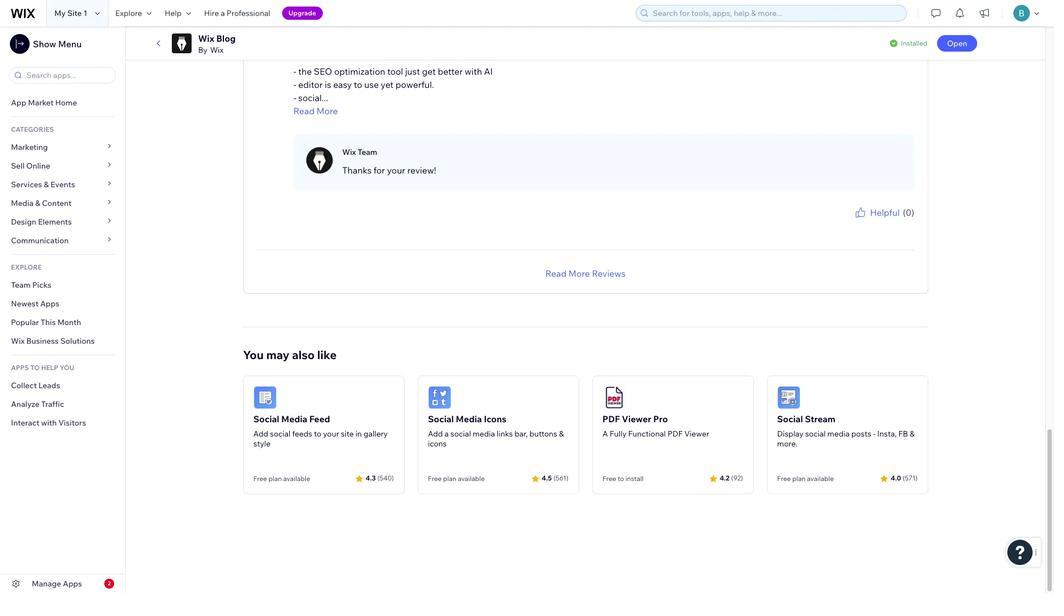 Task type: describe. For each thing, give the bounding box(es) containing it.
stream
[[805, 413, 836, 424]]

just
[[405, 66, 420, 77]]

more inside easy to use there are several things that i love about wix blog. i'll list them out for you: - the seo optimization tool just get better with ai - editor is easy to use yet powerful. - social... read more
[[317, 105, 338, 116]]

free plan available for display
[[777, 474, 834, 482]]

4.3 (540)
[[366, 474, 394, 482]]

your inside social media feed add social feeds to your site in gallery style
[[323, 429, 339, 439]]

available for display
[[807, 474, 834, 482]]

a inside "social media icons add a social media links bar, buttons & icons"
[[445, 429, 449, 439]]

seo
[[314, 66, 332, 77]]

4.2 (92)
[[720, 474, 743, 482]]

0 horizontal spatial pdf
[[603, 413, 620, 424]]

thanks
[[342, 165, 372, 176]]

with inside 'interact with visitors' link
[[41, 418, 57, 428]]

feeds
[[292, 429, 312, 439]]

display
[[777, 429, 804, 439]]

free to install
[[603, 474, 644, 482]]

icons
[[428, 439, 447, 448]]

2 vertical spatial for
[[861, 219, 869, 227]]

installed
[[901, 39, 928, 47]]

thanks for your review!
[[342, 165, 436, 176]]

get
[[422, 66, 436, 77]]

analyze traffic link
[[0, 395, 125, 413]]

apps to help you
[[11, 364, 74, 372]]

analyze
[[11, 399, 40, 409]]

interact
[[11, 418, 39, 428]]

social for social media feed
[[253, 413, 279, 424]]

about
[[435, 39, 459, 50]]

free for social media feed
[[253, 474, 267, 482]]

2
[[108, 580, 111, 587]]

newest apps link
[[0, 294, 125, 313]]

social media icons logo image
[[428, 386, 451, 409]]

with inside easy to use there are several things that i love about wix blog. i'll list them out for you: - the seo optimization tool just get better with ai - editor is easy to use yet powerful. - social... read more
[[465, 66, 482, 77]]

4.2
[[720, 474, 730, 482]]

elements
[[38, 217, 72, 227]]

2 horizontal spatial your
[[871, 219, 884, 227]]

4.5 (561)
[[542, 474, 569, 482]]

also
[[292, 347, 315, 362]]

available for feed
[[283, 474, 310, 482]]

1 vertical spatial pdf
[[668, 429, 683, 439]]

read inside easy to use there are several things that i love about wix blog. i'll list them out for you: - the seo optimization tool just get better with ai - editor is easy to use yet powerful. - social... read more
[[294, 105, 315, 116]]

by
[[198, 45, 207, 55]]

design elements
[[11, 217, 72, 227]]

for inside easy to use there are several things that i love about wix blog. i'll list them out for you: - the seo optimization tool just get better with ai - editor is easy to use yet powerful. - social... read more
[[565, 39, 577, 50]]

Search apps... field
[[23, 68, 112, 83]]

1 horizontal spatial viewer
[[685, 429, 709, 439]]

media & content link
[[0, 194, 125, 213]]

social inside "social media icons add a social media links bar, buttons & icons"
[[451, 429, 471, 439]]

to down 'optimization'
[[354, 79, 362, 90]]

market
[[28, 98, 53, 108]]

collect
[[11, 381, 37, 390]]

free for social stream
[[777, 474, 791, 482]]

(92)
[[731, 474, 743, 482]]

design elements link
[[0, 213, 125, 231]]

sidebar element
[[0, 26, 126, 593]]

tool
[[387, 66, 403, 77]]

list
[[512, 39, 524, 50]]

to inside social media feed add social feeds to your site in gallery style
[[314, 429, 321, 439]]

1
[[83, 8, 87, 18]]

services
[[11, 180, 42, 189]]

popular
[[11, 317, 39, 327]]

like
[[317, 347, 337, 362]]

upgrade button
[[282, 7, 323, 20]]

business
[[26, 336, 59, 346]]

visitors
[[58, 418, 86, 428]]

fully
[[610, 429, 627, 439]]

4.0 (571)
[[891, 474, 918, 482]]

leads
[[38, 381, 60, 390]]

better
[[438, 66, 463, 77]]

1 horizontal spatial use
[[364, 79, 379, 90]]

events
[[51, 180, 75, 189]]

- left social...
[[294, 92, 296, 103]]

to
[[30, 364, 40, 372]]

apps for newest apps
[[40, 299, 59, 309]]

add for social media icons
[[428, 429, 443, 439]]

links
[[497, 429, 513, 439]]

show menu
[[33, 38, 82, 49]]

sell online
[[11, 161, 50, 171]]

read more button
[[294, 104, 596, 117]]

to left install
[[618, 474, 624, 482]]

yet
[[381, 79, 394, 90]]

site
[[341, 429, 354, 439]]

4.5
[[542, 474, 552, 482]]

them
[[526, 39, 548, 50]]

several
[[334, 39, 363, 50]]

sell
[[11, 161, 25, 171]]

analyze traffic
[[11, 399, 64, 409]]

solutions
[[60, 336, 95, 346]]

in
[[355, 429, 362, 439]]

media & content
[[11, 198, 72, 208]]

design
[[11, 217, 36, 227]]

newest
[[11, 299, 38, 309]]

things
[[365, 39, 391, 50]]

newest apps
[[11, 299, 59, 309]]

upgrade
[[289, 9, 316, 17]]

picks
[[32, 280, 51, 290]]

free plan available for feed
[[253, 474, 310, 482]]

wix inside easy to use there are several things that i love about wix blog. i'll list them out for you: - the seo optimization tool just get better with ai - editor is easy to use yet powerful. - social... read more
[[461, 39, 476, 50]]

sell online link
[[0, 157, 125, 175]]

explore
[[115, 8, 142, 18]]

media inside "social media icons add a social media links bar, buttons & icons"
[[473, 429, 495, 439]]

you may also like
[[243, 347, 337, 362]]

manage
[[32, 579, 61, 589]]

media for social media feed
[[281, 413, 307, 424]]

0 horizontal spatial for
[[374, 165, 385, 176]]



Task type: locate. For each thing, give the bounding box(es) containing it.
wix down popular
[[11, 336, 25, 346]]

& inside "social media icons add a social media links bar, buttons & icons"
[[559, 429, 564, 439]]

team up thanks
[[358, 147, 377, 157]]

free down icons
[[428, 474, 442, 482]]

apps
[[11, 364, 29, 372]]

a right hire
[[221, 8, 225, 18]]

help
[[165, 8, 182, 18]]

0 vertical spatial viewer
[[622, 413, 651, 424]]

use up the 'are'
[[326, 23, 341, 34]]

2 horizontal spatial social
[[777, 413, 803, 424]]

w i image
[[306, 147, 332, 173]]

1 horizontal spatial team
[[358, 147, 377, 157]]

1 media from the left
[[473, 429, 495, 439]]

social inside "social media icons add a social media links bar, buttons & icons"
[[428, 413, 454, 424]]

social media feed logo image
[[253, 386, 276, 409]]

social
[[253, 413, 279, 424], [428, 413, 454, 424], [777, 413, 803, 424]]

out
[[550, 39, 563, 50]]

apps right manage on the bottom left
[[63, 579, 82, 589]]

0 horizontal spatial social
[[253, 413, 279, 424]]

1 horizontal spatial plan
[[443, 474, 456, 482]]

available for icons
[[458, 474, 485, 482]]

app market home
[[11, 98, 77, 108]]

services & events link
[[0, 175, 125, 194]]

social left feeds
[[270, 429, 291, 439]]

0 horizontal spatial apps
[[40, 299, 59, 309]]

2 horizontal spatial media
[[456, 413, 482, 424]]

wix up thanks
[[342, 147, 356, 157]]

2 horizontal spatial available
[[807, 474, 834, 482]]

social
[[270, 429, 291, 439], [451, 429, 471, 439], [805, 429, 826, 439]]

2 social from the left
[[428, 413, 454, 424]]

& inside social stream display social media posts - insta, fb & more.
[[910, 429, 915, 439]]

add inside social media feed add social feeds to your site in gallery style
[[253, 429, 268, 439]]

1 horizontal spatial read
[[546, 268, 567, 279]]

traffic
[[41, 399, 64, 409]]

available down social stream display social media posts - insta, fb & more.
[[807, 474, 834, 482]]

free down style
[[253, 474, 267, 482]]

social inside social stream display social media posts - insta, fb & more.
[[805, 429, 826, 439]]

2 available from the left
[[458, 474, 485, 482]]

0 vertical spatial use
[[326, 23, 341, 34]]

1 horizontal spatial free plan available
[[428, 474, 485, 482]]

team down the explore
[[11, 280, 31, 290]]

1 vertical spatial for
[[374, 165, 385, 176]]

& left content
[[35, 198, 40, 208]]

with left ai
[[465, 66, 482, 77]]

1 vertical spatial with
[[41, 418, 57, 428]]

a inside hire a professional link
[[221, 8, 225, 18]]

4 free from the left
[[777, 474, 791, 482]]

social for social stream
[[777, 413, 803, 424]]

read more reviews
[[546, 268, 626, 279]]

0 horizontal spatial media
[[11, 198, 34, 208]]

blog.
[[478, 39, 499, 50]]

0 horizontal spatial your
[[323, 429, 339, 439]]

apps for manage apps
[[63, 579, 82, 589]]

show
[[33, 38, 56, 49]]

3 free plan available from the left
[[777, 474, 834, 482]]

& right the buttons
[[559, 429, 564, 439]]

thank you for your feedback
[[827, 219, 915, 227]]

collect leads
[[11, 381, 60, 390]]

0 vertical spatial apps
[[40, 299, 59, 309]]

social inside social media feed add social feeds to your site in gallery style
[[270, 429, 291, 439]]

more inside button
[[569, 268, 590, 279]]

0 horizontal spatial read
[[294, 105, 315, 116]]

1 horizontal spatial available
[[458, 474, 485, 482]]

1 vertical spatial team
[[11, 280, 31, 290]]

home
[[55, 98, 77, 108]]

there
[[294, 39, 317, 50]]

you
[[848, 219, 859, 227]]

powerful.
[[396, 79, 434, 90]]

1 social from the left
[[270, 429, 291, 439]]

easy to use there are several things that i love about wix blog. i'll list them out for you: - the seo optimization tool just get better with ai - editor is easy to use yet powerful. - social... read more
[[294, 23, 596, 116]]

2 plan from the left
[[443, 474, 456, 482]]

3 social from the left
[[777, 413, 803, 424]]

1 plan from the left
[[269, 474, 282, 482]]

marketing
[[11, 142, 48, 152]]

i'll
[[501, 39, 510, 50]]

use left yet
[[364, 79, 379, 90]]

team inside sidebar element
[[11, 280, 31, 290]]

gallery
[[364, 429, 388, 439]]

social inside social media feed add social feeds to your site in gallery style
[[253, 413, 279, 424]]

social inside social stream display social media posts - insta, fb & more.
[[777, 413, 803, 424]]

3 plan from the left
[[792, 474, 806, 482]]

help button
[[158, 0, 198, 26]]

social right icons
[[451, 429, 471, 439]]

1 horizontal spatial a
[[445, 429, 449, 439]]

services & events
[[11, 180, 75, 189]]

- left editor
[[294, 79, 296, 90]]

1 add from the left
[[253, 429, 268, 439]]

team picks
[[11, 280, 51, 290]]

open
[[947, 38, 968, 48]]

media left icons
[[456, 413, 482, 424]]

0 horizontal spatial with
[[41, 418, 57, 428]]

0 horizontal spatial viewer
[[622, 413, 651, 424]]

app market home link
[[0, 93, 125, 112]]

1 vertical spatial your
[[871, 219, 884, 227]]

viewer right functional
[[685, 429, 709, 439]]

free left install
[[603, 474, 616, 482]]

feedback
[[886, 219, 915, 227]]

helpful
[[870, 207, 900, 218]]

editor
[[298, 79, 323, 90]]

0 vertical spatial with
[[465, 66, 482, 77]]

menu
[[58, 38, 82, 49]]

(561)
[[554, 474, 569, 482]]

social...
[[298, 92, 328, 103]]

4.3
[[366, 474, 376, 482]]

hire
[[204, 8, 219, 18]]

4.0
[[891, 474, 901, 482]]

available down feeds
[[283, 474, 310, 482]]

media up feeds
[[281, 413, 307, 424]]

social media icons add a social media links bar, buttons & icons
[[428, 413, 564, 448]]

social stream logo image
[[777, 386, 800, 409]]

(0)
[[903, 207, 915, 218]]

wix left 'blog.'
[[461, 39, 476, 50]]

2 horizontal spatial free plan available
[[777, 474, 834, 482]]

0 horizontal spatial social
[[270, 429, 291, 439]]

- left the
[[294, 66, 296, 77]]

read down social...
[[294, 105, 315, 116]]

team picks link
[[0, 276, 125, 294]]

0 vertical spatial pdf
[[603, 413, 620, 424]]

easy
[[294, 23, 313, 34]]

- inside social stream display social media posts - insta, fb & more.
[[873, 429, 876, 439]]

1 horizontal spatial social
[[451, 429, 471, 439]]

1 horizontal spatial your
[[387, 165, 405, 176]]

plan for display
[[792, 474, 806, 482]]

2 horizontal spatial social
[[805, 429, 826, 439]]

wix blog logo image
[[172, 33, 192, 53]]

2 add from the left
[[428, 429, 443, 439]]

read inside button
[[546, 268, 567, 279]]

1 horizontal spatial add
[[428, 429, 443, 439]]

0 horizontal spatial free plan available
[[253, 474, 310, 482]]

plan for icons
[[443, 474, 456, 482]]

0 horizontal spatial more
[[317, 105, 338, 116]]

thank
[[827, 219, 846, 227]]

social for social media icons
[[428, 413, 454, 424]]

wix
[[198, 33, 214, 44], [461, 39, 476, 50], [210, 45, 224, 55], [342, 147, 356, 157], [11, 336, 25, 346]]

0 horizontal spatial add
[[253, 429, 268, 439]]

media down icons
[[473, 429, 495, 439]]

add down social media icons logo
[[428, 429, 443, 439]]

your
[[387, 165, 405, 176], [871, 219, 884, 227], [323, 429, 339, 439]]

(571)
[[903, 474, 918, 482]]

categories
[[11, 125, 54, 133]]

wix for team
[[342, 147, 356, 157]]

- left insta,
[[873, 429, 876, 439]]

media for social media icons
[[456, 413, 482, 424]]

free for social media icons
[[428, 474, 442, 482]]

3 social from the left
[[805, 429, 826, 439]]

free down more.
[[777, 474, 791, 482]]

social down stream
[[805, 429, 826, 439]]

pdf viewer pro a fully functional pdf viewer
[[603, 413, 709, 439]]

explore
[[11, 263, 42, 271]]

media up design
[[11, 198, 34, 208]]

1 vertical spatial use
[[364, 79, 379, 90]]

2 free plan available from the left
[[428, 474, 485, 482]]

1 horizontal spatial social
[[428, 413, 454, 424]]

0 horizontal spatial team
[[11, 280, 31, 290]]

free plan available down style
[[253, 474, 310, 482]]

month
[[57, 317, 81, 327]]

interact with visitors
[[11, 418, 86, 428]]

more left reviews
[[569, 268, 590, 279]]

pdf down pro
[[668, 429, 683, 439]]

love
[[416, 39, 433, 50]]

1 free plan available from the left
[[253, 474, 310, 482]]

free
[[253, 474, 267, 482], [428, 474, 442, 482], [603, 474, 616, 482], [777, 474, 791, 482]]

0 horizontal spatial use
[[326, 23, 341, 34]]

1 horizontal spatial apps
[[63, 579, 82, 589]]

to right easy
[[315, 23, 324, 34]]

wix inside sidebar element
[[11, 336, 25, 346]]

1 available from the left
[[283, 474, 310, 482]]

1 vertical spatial read
[[546, 268, 567, 279]]

is
[[325, 79, 331, 90]]

& right fb
[[910, 429, 915, 439]]

social up display
[[777, 413, 803, 424]]

free plan available down more.
[[777, 474, 834, 482]]

0 horizontal spatial plan
[[269, 474, 282, 482]]

content
[[42, 198, 72, 208]]

pdf viewer pro logo image
[[603, 386, 626, 409]]

social down social media feed logo
[[253, 413, 279, 424]]

wix up by
[[198, 33, 214, 44]]

3 available from the left
[[807, 474, 834, 482]]

1 vertical spatial more
[[569, 268, 590, 279]]

the
[[298, 66, 312, 77]]

site
[[67, 8, 82, 18]]

Search for tools, apps, help & more... field
[[650, 5, 903, 21]]

wix for blog
[[198, 33, 214, 44]]

free for pdf viewer pro
[[603, 474, 616, 482]]

1 social from the left
[[253, 413, 279, 424]]

to down the feed
[[314, 429, 321, 439]]

1 horizontal spatial more
[[569, 268, 590, 279]]

wix for business
[[11, 336, 25, 346]]

1 vertical spatial apps
[[63, 579, 82, 589]]

0 horizontal spatial a
[[221, 8, 225, 18]]

0 vertical spatial a
[[221, 8, 225, 18]]

for right out
[[565, 39, 577, 50]]

plan
[[269, 474, 282, 482], [443, 474, 456, 482], [792, 474, 806, 482]]

plan for feed
[[269, 474, 282, 482]]

apps up this
[[40, 299, 59, 309]]

interact with visitors link
[[0, 413, 125, 432]]

add
[[253, 429, 268, 439], [428, 429, 443, 439]]

your left site
[[323, 429, 339, 439]]

app
[[11, 98, 26, 108]]

your down helpful
[[871, 219, 884, 227]]

a down social media icons logo
[[445, 429, 449, 439]]

1 horizontal spatial for
[[565, 39, 577, 50]]

my site 1
[[54, 8, 87, 18]]

wix right by
[[210, 45, 224, 55]]

media inside sidebar element
[[11, 198, 34, 208]]

add for social media feed
[[253, 429, 268, 439]]

free plan available
[[253, 474, 310, 482], [428, 474, 485, 482], [777, 474, 834, 482]]

manage apps
[[32, 579, 82, 589]]

for right the you
[[861, 219, 869, 227]]

2 social from the left
[[451, 429, 471, 439]]

1 horizontal spatial pdf
[[668, 429, 683, 439]]

wix blog by wix
[[198, 33, 236, 55]]

insta,
[[877, 429, 897, 439]]

wix business solutions
[[11, 336, 95, 346]]

2 media from the left
[[828, 429, 850, 439]]

media
[[473, 429, 495, 439], [828, 429, 850, 439]]

0 vertical spatial team
[[358, 147, 377, 157]]

1 vertical spatial viewer
[[685, 429, 709, 439]]

style
[[253, 439, 271, 448]]

optimization
[[334, 66, 385, 77]]

1 free from the left
[[253, 474, 267, 482]]

0 vertical spatial read
[[294, 105, 315, 116]]

add down social media feed logo
[[253, 429, 268, 439]]

1 horizontal spatial media
[[828, 429, 850, 439]]

& left "events"
[[44, 180, 49, 189]]

social stream display social media posts - insta, fb & more.
[[777, 413, 915, 448]]

2 horizontal spatial for
[[861, 219, 869, 227]]

3 free from the left
[[603, 474, 616, 482]]

media left the posts
[[828, 429, 850, 439]]

0 vertical spatial more
[[317, 105, 338, 116]]

2 vertical spatial your
[[323, 429, 339, 439]]

0 horizontal spatial media
[[473, 429, 495, 439]]

plan down style
[[269, 474, 282, 482]]

0 horizontal spatial available
[[283, 474, 310, 482]]

media inside "social media icons add a social media links bar, buttons & icons"
[[456, 413, 482, 424]]

add inside "social media icons add a social media links bar, buttons & icons"
[[428, 429, 443, 439]]

plan down icons
[[443, 474, 456, 482]]

reviews
[[592, 268, 626, 279]]

feed
[[309, 413, 330, 424]]

1 vertical spatial a
[[445, 429, 449, 439]]

2 free from the left
[[428, 474, 442, 482]]

more.
[[777, 439, 798, 448]]

for right thanks
[[374, 165, 385, 176]]

collect leads link
[[0, 376, 125, 395]]

social down social media icons logo
[[428, 413, 454, 424]]

are
[[319, 39, 332, 50]]

read left reviews
[[546, 268, 567, 279]]

available down "social media icons add a social media links bar, buttons & icons"
[[458, 474, 485, 482]]

viewer up functional
[[622, 413, 651, 424]]

review!
[[407, 165, 436, 176]]

show menu button
[[10, 34, 82, 54]]

hire a professional
[[204, 8, 270, 18]]

pro
[[653, 413, 668, 424]]

0 vertical spatial your
[[387, 165, 405, 176]]

1 horizontal spatial with
[[465, 66, 482, 77]]

media inside social stream display social media posts - insta, fb & more.
[[828, 429, 850, 439]]

helpful button
[[854, 206, 900, 219]]

with down traffic
[[41, 418, 57, 428]]

your left review!
[[387, 165, 405, 176]]

plan down more.
[[792, 474, 806, 482]]

pdf up a
[[603, 413, 620, 424]]

free plan available for icons
[[428, 474, 485, 482]]

(540)
[[377, 474, 394, 482]]

media inside social media feed add social feeds to your site in gallery style
[[281, 413, 307, 424]]

1 horizontal spatial media
[[281, 413, 307, 424]]

more down social...
[[317, 105, 338, 116]]

2 horizontal spatial plan
[[792, 474, 806, 482]]

free plan available down icons
[[428, 474, 485, 482]]

0 vertical spatial for
[[565, 39, 577, 50]]



Task type: vqa. For each thing, say whether or not it's contained in the screenshot.
check
no



